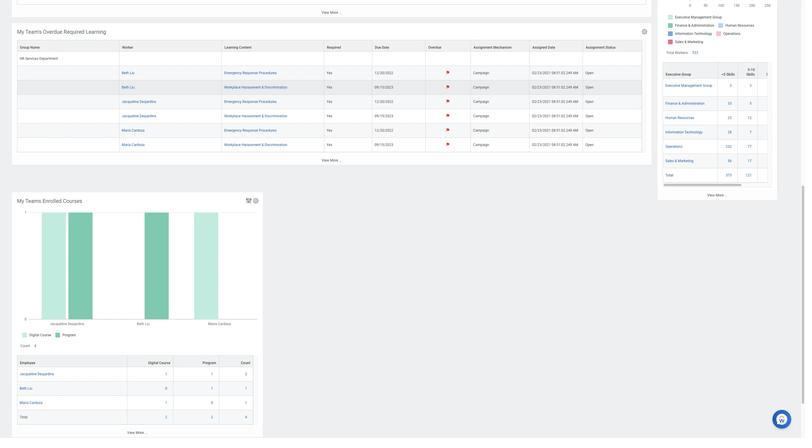 Task type: vqa. For each thing, say whether or not it's contained in the screenshot.


Task type: describe. For each thing, give the bounding box(es) containing it.
17 button
[[748, 159, 753, 164]]

view more ... inside my team's career & job interests element
[[322, 11, 342, 15]]

count button
[[219, 356, 253, 367]]

77
[[748, 145, 752, 149]]

533 button
[[693, 51, 700, 55]]

0 vertical spatial 0 button
[[165, 387, 168, 392]]

maria cardoza for emergency
[[122, 129, 145, 133]]

executive group button
[[664, 63, 718, 78]]

workers
[[676, 51, 689, 55]]

4 02/23/2021 from the top
[[532, 114, 551, 118]]

maria cardoza for workplace
[[122, 143, 145, 147]]

emergency for cardoza
[[224, 129, 242, 133]]

employee button
[[17, 356, 127, 367]]

maria inside my teams enrolled courses element
[[20, 401, 29, 406]]

marketing
[[678, 159, 694, 163]]

11+ skills image for 3
[[761, 83, 776, 88]]

11+ skills image for 77
[[761, 145, 776, 149]]

row containing employee
[[17, 356, 253, 368]]

emergency response procedures link for jacqueline desjardins
[[224, 99, 277, 104]]

teams
[[25, 198, 41, 204]]

jacqueline inside my teams enrolled courses element
[[20, 373, 37, 377]]

beth liu for emergency
[[122, 71, 135, 75]]

0 horizontal spatial learning
[[86, 29, 106, 35]]

due date
[[375, 46, 390, 50]]

533
[[693, 51, 699, 55]]

maria cardoza link for workplace
[[122, 142, 145, 147]]

my teams enrolled courses
[[17, 198, 82, 204]]

hr
[[20, 57, 24, 61]]

12 button
[[748, 116, 753, 121]]

7 button
[[750, 130, 753, 135]]

group inside column header
[[682, 73, 692, 77]]

... inside the worker skills band element
[[725, 194, 728, 198]]

workplace for cardoza
[[224, 143, 241, 147]]

28
[[728, 131, 732, 135]]

desjardins for emergency
[[140, 100, 156, 104]]

response for liu
[[243, 71, 258, 75]]

375
[[726, 174, 732, 178]]

view more ... inside my teams enrolled courses element
[[127, 431, 148, 436]]

worker button
[[120, 40, 222, 51]]

assignment mechanism
[[474, 46, 512, 50]]

required button
[[325, 40, 372, 51]]

2 for "2" button to the middle
[[211, 416, 213, 420]]

1 02/23/2021 from the top
[[532, 71, 551, 75]]

& for maria cardoza
[[262, 143, 264, 147]]

12/20/2022 for maria cardoza
[[375, 129, 394, 133]]

row containing operations
[[663, 140, 801, 154]]

digital course
[[148, 362, 171, 366]]

<5 skills
[[722, 73, 736, 77]]

executive group
[[666, 73, 692, 77]]

course
[[159, 362, 171, 366]]

11+ skills
[[767, 68, 776, 77]]

total inside my teams enrolled courses element
[[20, 416, 28, 420]]

view inside my teams enrolled courses element
[[127, 431, 135, 436]]

row containing information technology
[[663, 126, 801, 140]]

1 3 button from the left
[[730, 83, 733, 88]]

view more ... inside my team's overdue required learning element
[[322, 159, 342, 163]]

assigned date
[[533, 46, 556, 50]]

emergency response procedures for beth liu
[[224, 71, 277, 75]]

view inside my team's overdue required learning element
[[322, 159, 329, 163]]

121
[[746, 174, 752, 178]]

beth liu inside my teams enrolled courses element
[[20, 387, 32, 391]]

5-
[[748, 68, 752, 72]]

sales
[[666, 159, 675, 163]]

assigned date button
[[530, 40, 583, 51]]

5-10 skills button
[[739, 63, 758, 78]]

0 vertical spatial overdue
[[43, 29, 62, 35]]

am for 1st open 'element' from the bottom of the my team's overdue required learning element
[[573, 143, 579, 147]]

emergency for liu
[[224, 71, 242, 75]]

information technology
[[666, 131, 703, 135]]

row containing executive management group
[[663, 79, 801, 97]]

information
[[666, 131, 684, 135]]

2 horizontal spatial group
[[703, 84, 713, 88]]

technology
[[685, 131, 703, 135]]

4 08:51:02.249 from the top
[[552, 114, 573, 118]]

row containing 5-10 skills
[[663, 62, 801, 79]]

11+
[[770, 68, 776, 72]]

learning content button
[[222, 40, 324, 51]]

sales & marketing link
[[666, 158, 694, 163]]

group name button
[[17, 40, 119, 51]]

jacqueline desjardins for emergency
[[122, 100, 156, 104]]

am for 5th open 'element' from the bottom
[[573, 86, 579, 90]]

2 horizontal spatial 2 button
[[245, 372, 248, 377]]

sales & marketing
[[666, 159, 694, 163]]

121 button
[[746, 173, 753, 178]]

enrolled
[[43, 198, 62, 204]]

6 open element from the top
[[586, 142, 594, 147]]

workplace harassment & discrimination for maria cardoza
[[224, 143, 288, 147]]

23
[[728, 116, 732, 120]]

more inside my teams enrolled courses element
[[136, 431, 144, 436]]

yes for workplace harassment & discrimination link related to maria cardoza
[[327, 143, 333, 147]]

finance & administration
[[666, 102, 705, 106]]

3 open element from the top
[[586, 99, 594, 104]]

worker
[[122, 46, 133, 50]]

<5 skills button
[[719, 63, 738, 78]]

count inside popup button
[[241, 362, 250, 366]]

cardoza for emergency
[[132, 129, 145, 133]]

11+ skills image for 12
[[761, 116, 776, 121]]

am for fourth open 'element' from the bottom of the my team's overdue required learning element
[[573, 100, 579, 104]]

configure and view chart data image
[[245, 197, 253, 204]]

total element inside the worker skills band element
[[666, 172, 674, 178]]

02/23/2021 08:51:02.249 am for 5th open 'element' from the bottom
[[532, 86, 579, 90]]

date for due date
[[382, 46, 390, 50]]

operations link
[[666, 144, 683, 149]]

operations
[[666, 145, 683, 149]]

assignment status
[[586, 46, 616, 50]]

4 02/23/2021 08:51:02.249 am from the top
[[532, 114, 579, 118]]

date for assigned date
[[548, 46, 556, 50]]

beth liu link for emergency
[[122, 70, 135, 75]]

2 open element from the top
[[586, 84, 594, 90]]

campaign element for fourth open 'element' from the bottom of the my team's overdue required learning element
[[474, 99, 490, 104]]

group name
[[20, 46, 40, 50]]

digital
[[148, 362, 158, 366]]

campaign element for 5th open 'element' from the bottom
[[474, 84, 490, 90]]

77 button
[[748, 145, 753, 149]]

management
[[682, 84, 703, 88]]

open for fifth open 'element'
[[586, 129, 594, 133]]

4 campaign from the top
[[474, 114, 490, 118]]

2 02/23/2021 from the top
[[532, 86, 551, 90]]

10
[[752, 68, 756, 72]]

status
[[606, 46, 616, 50]]

3 02/23/2021 from the top
[[532, 100, 551, 104]]

executive group column header
[[663, 62, 719, 79]]

name
[[30, 46, 40, 50]]

program button
[[173, 356, 219, 367]]

0 vertical spatial total
[[667, 51, 675, 55]]

procedures for maria cardoza
[[259, 129, 277, 133]]

02/23/2021 08:51:02.249 am for 1st open 'element' from the bottom of the my team's overdue required learning element
[[532, 143, 579, 147]]

open for 5th open 'element' from the bottom
[[586, 86, 594, 90]]

campaign for first open 'element' from the top of the my team's overdue required learning element
[[474, 71, 490, 75]]

services
[[25, 57, 39, 61]]

5
[[750, 102, 752, 106]]

am for fifth open 'element'
[[573, 129, 579, 133]]

row containing finance & administration
[[663, 97, 801, 111]]

yes for emergency response procedures link related to maria cardoza
[[327, 129, 333, 133]]

worker skills band element
[[658, 0, 801, 200]]

56
[[728, 159, 732, 163]]

resources
[[678, 116, 695, 120]]

<5 skills column header
[[719, 62, 739, 79]]

3 for 2nd 3 button from the left
[[750, 84, 752, 88]]

cardoza for workplace
[[132, 143, 145, 147]]

human resources
[[666, 116, 695, 120]]

33
[[728, 102, 732, 106]]

beth for workplace harassment & discrimination
[[122, 86, 129, 90]]

liu for emergency
[[130, 71, 135, 75]]

harassment for desjardins
[[242, 114, 261, 118]]

campaign element for first open 'element' from the top of the my team's overdue required learning element
[[474, 70, 490, 75]]

campaign for fourth open 'element' from the bottom of the my team's overdue required learning element
[[474, 100, 490, 104]]

program
[[203, 362, 216, 366]]

11+ skills image for 5
[[761, 101, 776, 106]]

17
[[748, 159, 752, 163]]

assignment for assignment status
[[586, 46, 605, 50]]

response for desjardins
[[243, 100, 258, 104]]

team's
[[25, 29, 42, 35]]

0 horizontal spatial 2 button
[[165, 416, 168, 420]]

view more ... inside the worker skills band element
[[708, 194, 728, 198]]

due date button
[[373, 40, 426, 51]]

28 button
[[728, 130, 733, 135]]

workplace harassment & discrimination link for maria cardoza
[[224, 142, 288, 147]]

4 open element from the top
[[586, 113, 594, 118]]

procedures for beth liu
[[259, 71, 277, 75]]

workplace for liu
[[224, 86, 241, 90]]

08:51:02.249 for 5th open 'element' from the bottom
[[552, 86, 573, 90]]

beth liu link for workplace
[[122, 84, 135, 90]]

workplace for desjardins
[[224, 114, 241, 118]]

my team's career & job interests element
[[12, 0, 652, 17]]

procedures for jacqueline desjardins
[[259, 100, 277, 104]]

7
[[750, 131, 752, 135]]

workplace harassment & discrimination for beth liu
[[224, 86, 288, 90]]

5 open element from the top
[[586, 127, 594, 133]]

2 for rightmost "2" button
[[245, 373, 247, 377]]

learning content
[[225, 46, 252, 50]]

11+ skills button
[[758, 63, 778, 78]]

maria cardoza inside my teams enrolled courses element
[[20, 401, 43, 406]]

campaign for 5th open 'element' from the bottom
[[474, 86, 490, 90]]

11+ skills image for 17
[[761, 159, 776, 164]]

mechanism
[[494, 46, 512, 50]]

content
[[239, 46, 252, 50]]

campaign element for fifth open 'element'
[[474, 127, 490, 133]]

workplace harassment & discrimination link for jacqueline desjardins
[[224, 113, 288, 118]]

workplace harassment & discrimination for jacqueline desjardins
[[224, 114, 288, 118]]

0 for the rightmost 0 button
[[211, 401, 213, 406]]



Task type: locate. For each thing, give the bounding box(es) containing it.
discrimination for beth liu
[[265, 86, 288, 90]]

0 vertical spatial response
[[243, 71, 258, 75]]

1 yes from the top
[[327, 71, 333, 75]]

configure my teams enrolled courses image
[[253, 198, 259, 204]]

0 vertical spatial harassment
[[242, 86, 261, 90]]

total element
[[666, 172, 674, 178], [20, 415, 28, 420]]

5 08:51:02.249 from the top
[[552, 129, 573, 133]]

56 button
[[728, 159, 733, 164]]

view inside my team's career & job interests element
[[322, 11, 329, 15]]

08:51:02.249 for fifth open 'element'
[[552, 129, 573, 133]]

1 harassment from the top
[[242, 86, 261, 90]]

discrimination
[[265, 86, 288, 90], [265, 114, 288, 118], [265, 143, 288, 147]]

harassment for liu
[[242, 86, 261, 90]]

date right assigned
[[548, 46, 556, 50]]

1 vertical spatial 4
[[245, 416, 247, 420]]

2 vertical spatial jacqueline desjardins link
[[20, 372, 54, 377]]

0 vertical spatial required
[[64, 29, 85, 35]]

1 horizontal spatial skills
[[747, 73, 756, 77]]

0 horizontal spatial 3 button
[[730, 83, 733, 88]]

1 procedures from the top
[[259, 71, 277, 75]]

5 02/23/2021 from the top
[[532, 129, 551, 133]]

11+ skills image right 77 button
[[761, 145, 776, 149]]

...
[[339, 11, 342, 15], [339, 159, 342, 163], [725, 194, 728, 198], [145, 431, 148, 436]]

workplace
[[224, 86, 241, 90], [224, 114, 241, 118], [224, 143, 241, 147]]

2 08:51:02.249 from the top
[[552, 86, 573, 90]]

2 12/20/2022 from the top
[[375, 100, 394, 104]]

yes
[[327, 71, 333, 75], [327, 86, 333, 90], [327, 100, 333, 104], [327, 114, 333, 118], [327, 129, 333, 133], [327, 143, 333, 147]]

... inside my team's career & job interests element
[[339, 11, 342, 15]]

1 horizontal spatial 0 button
[[211, 401, 214, 406]]

learning inside popup button
[[225, 46, 238, 50]]

2 vertical spatial liu
[[28, 387, 32, 391]]

2 3 button from the left
[[750, 83, 753, 88]]

2 vertical spatial maria
[[20, 401, 29, 406]]

open element
[[586, 70, 594, 75], [586, 84, 594, 90], [586, 99, 594, 104], [586, 113, 594, 118], [586, 127, 594, 133], [586, 142, 594, 147]]

configure my team's overdue required learning image
[[642, 28, 648, 35]]

5 button
[[750, 101, 753, 106]]

beth liu
[[122, 71, 135, 75], [122, 86, 135, 90], [20, 387, 32, 391]]

0 vertical spatial beth liu
[[122, 71, 135, 75]]

1 emergency from the top
[[224, 71, 242, 75]]

executive up "executive management group" link
[[666, 73, 681, 77]]

0 vertical spatial 4 button
[[34, 344, 37, 349]]

overdue
[[43, 29, 62, 35], [429, 46, 442, 50]]

hr services department row
[[17, 52, 643, 66]]

5 am from the top
[[573, 129, 579, 133]]

executive for executive group
[[666, 73, 681, 77]]

2 vertical spatial desjardins
[[38, 373, 54, 377]]

12
[[748, 116, 752, 120]]

1 discrimination from the top
[[265, 86, 288, 90]]

emergency response procedures for jacqueline desjardins
[[224, 100, 277, 104]]

2 vertical spatial emergency
[[224, 129, 242, 133]]

3 workplace harassment & discrimination from the top
[[224, 143, 288, 147]]

my teams enrolled courses element
[[12, 193, 263, 438]]

my for my team's overdue required learning
[[17, 29, 24, 35]]

23 button
[[728, 116, 733, 121]]

maria for emergency response procedures
[[122, 129, 131, 133]]

7 11+ skills image from the top
[[761, 173, 776, 178]]

assignment mechanism button
[[471, 40, 530, 51]]

2 for "2" button to the left
[[165, 416, 167, 420]]

09/15/2023 for maria cardoza
[[375, 143, 394, 147]]

information technology link
[[666, 129, 703, 135]]

4 yes from the top
[[327, 114, 333, 118]]

jacqueline
[[122, 100, 139, 104], [122, 114, 139, 118], [20, 373, 37, 377]]

3 emergency from the top
[[224, 129, 242, 133]]

desjardins
[[140, 100, 156, 104], [140, 114, 156, 118], [38, 373, 54, 377]]

assignment
[[474, 46, 493, 50], [586, 46, 605, 50]]

0 vertical spatial desjardins
[[140, 100, 156, 104]]

0 horizontal spatial date
[[382, 46, 390, 50]]

due
[[375, 46, 381, 50]]

1 response from the top
[[243, 71, 258, 75]]

1 vertical spatial discrimination
[[265, 114, 288, 118]]

0 vertical spatial my
[[17, 29, 24, 35]]

1 vertical spatial 4 button
[[245, 416, 248, 420]]

2 skills from the left
[[747, 73, 756, 77]]

group inside my team's overdue required learning element
[[20, 46, 29, 50]]

overdue button
[[426, 40, 471, 51]]

discrimination for maria cardoza
[[265, 143, 288, 147]]

2 vertical spatial beth liu
[[20, 387, 32, 391]]

2 vertical spatial harassment
[[242, 143, 261, 147]]

date inside popup button
[[548, 46, 556, 50]]

1 workplace from the top
[[224, 86, 241, 90]]

3 campaign from the top
[[474, 100, 490, 104]]

digital course button
[[128, 356, 173, 367]]

11+ skills image down 11+ skills
[[761, 83, 776, 88]]

assignment status button
[[584, 40, 642, 51]]

0 vertical spatial procedures
[[259, 71, 277, 75]]

3 02/23/2021 08:51:02.249 am from the top
[[532, 100, 579, 104]]

... inside my team's overdue required learning element
[[339, 159, 342, 163]]

5 yes from the top
[[327, 129, 333, 133]]

1 horizontal spatial learning
[[225, 46, 238, 50]]

2 vertical spatial 09/15/2023
[[375, 143, 394, 147]]

3 button down the <5 skills
[[730, 83, 733, 88]]

0 vertical spatial maria cardoza
[[122, 129, 145, 133]]

08:51:02.249 for first open 'element' from the top of the my team's overdue required learning element
[[552, 71, 573, 75]]

my left teams
[[17, 198, 24, 204]]

0 vertical spatial maria cardoza link
[[122, 127, 145, 133]]

0 vertical spatial group
[[20, 46, 29, 50]]

skills for <5 skills
[[727, 73, 736, 77]]

2 vertical spatial workplace
[[224, 143, 241, 147]]

executive down executive group
[[666, 84, 681, 88]]

<5
[[722, 73, 726, 77]]

33 button
[[728, 101, 733, 106]]

count
[[21, 344, 30, 349], [241, 362, 250, 366]]

6 campaign from the top
[[474, 143, 490, 147]]

11+ skills image right 121 button
[[761, 173, 776, 178]]

0 vertical spatial cardoza
[[132, 129, 145, 133]]

human resources link
[[666, 115, 695, 120]]

3 11+ skills image from the top
[[761, 116, 776, 121]]

1 am from the top
[[573, 71, 579, 75]]

2 discrimination from the top
[[265, 114, 288, 118]]

assigned
[[533, 46, 548, 50]]

my
[[17, 29, 24, 35], [17, 198, 24, 204]]

beth liu link
[[122, 70, 135, 75], [122, 84, 135, 90], [20, 386, 32, 391]]

1 horizontal spatial assignment
[[586, 46, 605, 50]]

date inside "popup button"
[[382, 46, 390, 50]]

1 vertical spatial desjardins
[[140, 114, 156, 118]]

& for jacqueline desjardins
[[262, 114, 264, 118]]

0 vertical spatial executive
[[666, 73, 681, 77]]

5 campaign from the top
[[474, 129, 490, 133]]

2 campaign element from the top
[[474, 84, 490, 90]]

skills
[[727, 73, 736, 77], [747, 73, 756, 77], [767, 73, 776, 77]]

1 09/15/2023 from the top
[[375, 86, 394, 90]]

3 down the <5 skills
[[730, 84, 732, 88]]

more inside the view more ... link
[[716, 194, 724, 198]]

& for beth liu
[[262, 86, 264, 90]]

0 vertical spatial jacqueline desjardins link
[[122, 99, 156, 104]]

3 procedures from the top
[[259, 129, 277, 133]]

1 horizontal spatial date
[[548, 46, 556, 50]]

view more ... link
[[12, 8, 652, 17], [12, 156, 652, 165], [658, 191, 778, 200], [12, 429, 263, 438]]

view
[[322, 11, 329, 15], [322, 159, 329, 163], [708, 194, 715, 198], [127, 431, 135, 436]]

2 am from the top
[[573, 86, 579, 90]]

employee
[[20, 362, 35, 366]]

open for 4th open 'element' from the top of the my team's overdue required learning element
[[586, 114, 594, 118]]

02/23/2021 08:51:02.249 am for first open 'element' from the top of the my team's overdue required learning element
[[532, 71, 579, 75]]

0 vertical spatial emergency
[[224, 71, 242, 75]]

02/23/2021 08:51:02.249 am
[[532, 71, 579, 75], [532, 86, 579, 90], [532, 100, 579, 104], [532, 114, 579, 118], [532, 129, 579, 133], [532, 143, 579, 147]]

09/15/2023
[[375, 86, 394, 90], [375, 114, 394, 118], [375, 143, 394, 147]]

more inside my team's overdue required learning element
[[330, 159, 338, 163]]

3 harassment from the top
[[242, 143, 261, 147]]

maria for workplace harassment & discrimination
[[122, 143, 131, 147]]

2 procedures from the top
[[259, 100, 277, 104]]

2 3 from the left
[[750, 84, 752, 88]]

3 09/15/2023 from the top
[[375, 143, 394, 147]]

2 emergency response procedures from the top
[[224, 100, 277, 104]]

1 vertical spatial 0
[[211, 401, 213, 406]]

1 horizontal spatial 3 button
[[750, 83, 753, 88]]

department
[[39, 57, 58, 61]]

3 workplace harassment & discrimination link from the top
[[224, 142, 288, 147]]

emergency response procedures link for maria cardoza
[[224, 127, 277, 133]]

1 vertical spatial learning
[[225, 46, 238, 50]]

3 down '5-10 skills'
[[750, 84, 752, 88]]

1 horizontal spatial 4 button
[[245, 416, 248, 420]]

2 workplace harassment & discrimination link from the top
[[224, 113, 288, 118]]

... inside my teams enrolled courses element
[[145, 431, 148, 436]]

1 vertical spatial emergency response procedures
[[224, 100, 277, 104]]

2
[[245, 373, 247, 377], [165, 416, 167, 420], [211, 416, 213, 420]]

1
[[165, 373, 167, 377], [211, 373, 213, 377], [211, 387, 213, 391], [245, 387, 247, 391], [165, 401, 167, 406], [245, 401, 247, 406]]

2 vertical spatial discrimination
[[265, 143, 288, 147]]

1 workplace harassment & discrimination link from the top
[[224, 84, 288, 90]]

2 workplace from the top
[[224, 114, 241, 118]]

11+ skills image
[[761, 83, 776, 88], [761, 101, 776, 106], [761, 116, 776, 121], [761, 130, 776, 135], [761, 145, 776, 149], [761, 159, 776, 164], [761, 173, 776, 178]]

row containing sales & marketing
[[663, 154, 801, 169]]

1 date from the left
[[382, 46, 390, 50]]

02/23/2021 08:51:02.249 am for fifth open 'element'
[[532, 129, 579, 133]]

2 emergency response procedures link from the top
[[224, 99, 277, 104]]

1 vertical spatial 0 button
[[211, 401, 214, 406]]

3 for 1st 3 button
[[730, 84, 732, 88]]

beth for emergency response procedures
[[122, 71, 129, 75]]

1 horizontal spatial 4
[[245, 416, 247, 420]]

my team's overdue required learning element
[[12, 23, 652, 165]]

6 11+ skills image from the top
[[761, 159, 776, 164]]

response for cardoza
[[243, 129, 258, 133]]

hr services department
[[20, 57, 58, 61]]

5 open from the top
[[586, 129, 594, 133]]

assignment left the mechanism
[[474, 46, 493, 50]]

2 workplace harassment & discrimination from the top
[[224, 114, 288, 118]]

2 vertical spatial emergency response procedures link
[[224, 127, 277, 133]]

1 vertical spatial beth liu
[[122, 86, 135, 90]]

1 horizontal spatial 2
[[211, 416, 213, 420]]

3 emergency response procedures link from the top
[[224, 127, 277, 133]]

row
[[17, 40, 643, 52], [663, 62, 801, 79], [17, 66, 643, 81], [663, 79, 801, 97], [17, 81, 643, 95], [17, 95, 643, 109], [663, 97, 801, 111], [17, 109, 643, 124], [663, 111, 801, 126], [17, 124, 643, 138], [663, 126, 801, 140], [17, 138, 643, 152], [663, 140, 801, 154], [663, 154, 801, 169], [663, 169, 801, 183], [17, 356, 253, 368], [17, 368, 253, 382], [17, 382, 253, 397], [17, 397, 253, 411], [17, 411, 253, 425]]

09/15/2023 for beth liu
[[375, 86, 394, 90]]

view inside the worker skills band element
[[708, 194, 715, 198]]

executive for executive management group
[[666, 84, 681, 88]]

1 vertical spatial emergency
[[224, 100, 242, 104]]

6 campaign element from the top
[[474, 142, 490, 147]]

cell
[[120, 52, 222, 66], [222, 52, 325, 66], [325, 52, 373, 66], [373, 52, 426, 66], [426, 52, 471, 66], [471, 52, 530, 66], [530, 52, 584, 66], [584, 52, 643, 66], [17, 66, 120, 81], [17, 81, 120, 95], [17, 95, 120, 109], [17, 109, 120, 124], [17, 124, 120, 138], [17, 138, 120, 152]]

0 vertical spatial total element
[[666, 172, 674, 178]]

0 vertical spatial workplace harassment & discrimination
[[224, 86, 288, 90]]

finance
[[666, 102, 678, 106]]

campaign element for 1st open 'element' from the bottom of the my team's overdue required learning element
[[474, 142, 490, 147]]

4 campaign element from the top
[[474, 113, 490, 118]]

human
[[666, 116, 677, 120]]

row containing group name
[[17, 40, 643, 52]]

1 vertical spatial jacqueline desjardins
[[122, 114, 156, 118]]

1 vertical spatial total
[[666, 174, 674, 178]]

beth
[[122, 71, 129, 75], [122, 86, 129, 90], [20, 387, 27, 391]]

0 vertical spatial 12/20/2022
[[375, 71, 394, 75]]

total element inside my teams enrolled courses element
[[20, 415, 28, 420]]

6 open from the top
[[586, 143, 594, 147]]

skills down 5-
[[747, 73, 756, 77]]

4 am from the top
[[573, 114, 579, 118]]

232 button
[[726, 145, 733, 149]]

232
[[726, 145, 732, 149]]

administration
[[682, 102, 705, 106]]

2 response from the top
[[243, 100, 258, 104]]

375 button
[[726, 173, 733, 178]]

assignment inside popup button
[[474, 46, 493, 50]]

2 09/15/2023 from the top
[[375, 114, 394, 118]]

1 vertical spatial jacqueline
[[122, 114, 139, 118]]

4 11+ skills image from the top
[[761, 130, 776, 135]]

2 11+ skills image from the top
[[761, 101, 776, 106]]

view more ... link inside the worker skills band element
[[658, 191, 778, 200]]

0 horizontal spatial 4 button
[[34, 344, 37, 349]]

required inside popup button
[[327, 46, 341, 50]]

0 vertical spatial 4
[[34, 344, 36, 349]]

1 vertical spatial harassment
[[242, 114, 261, 118]]

3 response from the top
[[243, 129, 258, 133]]

1 12/20/2022 from the top
[[375, 71, 394, 75]]

11+ skills image for 121
[[761, 173, 776, 178]]

08:51:02.249 for 1st open 'element' from the bottom of the my team's overdue required learning element
[[552, 143, 573, 147]]

maria cardoza
[[122, 129, 145, 133], [122, 143, 145, 147], [20, 401, 43, 406]]

0 vertical spatial workplace harassment & discrimination link
[[224, 84, 288, 90]]

6 am from the top
[[573, 143, 579, 147]]

maria
[[122, 129, 131, 133], [122, 143, 131, 147], [20, 401, 29, 406]]

2 vertical spatial beth
[[20, 387, 27, 391]]

0 vertical spatial maria
[[122, 129, 131, 133]]

am for first open 'element' from the top of the my team's overdue required learning element
[[573, 71, 579, 75]]

0 horizontal spatial skills
[[727, 73, 736, 77]]

group
[[20, 46, 29, 50], [682, 73, 692, 77], [703, 84, 713, 88]]

3 12/20/2022 from the top
[[375, 129, 394, 133]]

0 for topmost 0 button
[[165, 387, 167, 391]]

liu
[[130, 71, 135, 75], [130, 86, 135, 90], [28, 387, 32, 391]]

liu for workplace
[[130, 86, 135, 90]]

campaign for 1st open 'element' from the bottom of the my team's overdue required learning element
[[474, 143, 490, 147]]

1 emergency response procedures from the top
[[224, 71, 277, 75]]

beth inside my teams enrolled courses element
[[20, 387, 27, 391]]

skills for 11+ skills
[[767, 73, 776, 77]]

learning
[[86, 29, 106, 35], [225, 46, 238, 50]]

beth liu link inside my teams enrolled courses element
[[20, 386, 32, 391]]

date right due
[[382, 46, 390, 50]]

2 vertical spatial procedures
[[259, 129, 277, 133]]

view more ...
[[322, 11, 342, 15], [322, 159, 342, 163], [708, 194, 728, 198], [127, 431, 148, 436]]

assignment for assignment mechanism
[[474, 46, 493, 50]]

0 horizontal spatial assignment
[[474, 46, 493, 50]]

2 horizontal spatial 2
[[245, 373, 247, 377]]

yes for jacqueline desjardins workplace harassment & discrimination link
[[327, 114, 333, 118]]

0 vertical spatial discrimination
[[265, 86, 288, 90]]

more inside my team's career & job interests element
[[330, 11, 338, 15]]

5 campaign element from the top
[[474, 127, 490, 133]]

required up hr services department row
[[327, 46, 341, 50]]

jacqueline desjardins link for emergency
[[122, 99, 156, 104]]

cardoza inside my teams enrolled courses element
[[30, 401, 43, 406]]

executive management group
[[666, 84, 713, 88]]

assignment inside popup button
[[586, 46, 605, 50]]

1 3 from the left
[[730, 84, 732, 88]]

open
[[586, 71, 594, 75], [586, 86, 594, 90], [586, 100, 594, 104], [586, 114, 594, 118], [586, 129, 594, 133], [586, 143, 594, 147]]

2 02/23/2021 08:51:02.249 am from the top
[[532, 86, 579, 90]]

5 02/23/2021 08:51:02.249 am from the top
[[532, 129, 579, 133]]

0 horizontal spatial required
[[64, 29, 85, 35]]

12/20/2022
[[375, 71, 394, 75], [375, 100, 394, 104], [375, 129, 394, 133]]

2 campaign from the top
[[474, 86, 490, 90]]

1 workplace harassment & discrimination from the top
[[224, 86, 288, 90]]

workplace harassment & discrimination link for beth liu
[[224, 84, 288, 90]]

assignment left status
[[586, 46, 605, 50]]

open for 1st open 'element' from the bottom of the my team's overdue required learning element
[[586, 143, 594, 147]]

11+ skills image right 17 button
[[761, 159, 776, 164]]

2 vertical spatial total
[[20, 416, 28, 420]]

2 date from the left
[[548, 46, 556, 50]]

0 button
[[165, 387, 168, 392], [211, 401, 214, 406]]

1 vertical spatial workplace harassment & discrimination
[[224, 114, 288, 118]]

open for fourth open 'element' from the bottom of the my team's overdue required learning element
[[586, 100, 594, 104]]

0 vertical spatial count
[[21, 344, 30, 349]]

0 horizontal spatial 4
[[34, 344, 36, 349]]

1 vertical spatial workplace
[[224, 114, 241, 118]]

3 am from the top
[[573, 100, 579, 104]]

11+ skills image right 7 button
[[761, 130, 776, 135]]

0 vertical spatial 0
[[165, 387, 167, 391]]

0
[[165, 387, 167, 391], [211, 401, 213, 406]]

group up "executive management group" link
[[682, 73, 692, 77]]

campaign
[[474, 71, 490, 75], [474, 86, 490, 90], [474, 100, 490, 104], [474, 114, 490, 118], [474, 129, 490, 133], [474, 143, 490, 147]]

desjardins for workplace
[[140, 114, 156, 118]]

jacqueline desjardins inside my teams enrolled courses element
[[20, 373, 54, 377]]

1 campaign element from the top
[[474, 70, 490, 75]]

am
[[573, 71, 579, 75], [573, 86, 579, 90], [573, 100, 579, 104], [573, 114, 579, 118], [573, 129, 579, 133], [573, 143, 579, 147]]

1 open element from the top
[[586, 70, 594, 75]]

discrimination for jacqueline desjardins
[[265, 114, 288, 118]]

2 my from the top
[[17, 198, 24, 204]]

3 emergency response procedures from the top
[[224, 129, 277, 133]]

0 vertical spatial 09/15/2023
[[375, 86, 394, 90]]

0 horizontal spatial group
[[20, 46, 29, 50]]

emergency response procedures for maria cardoza
[[224, 129, 277, 133]]

1 my from the top
[[17, 29, 24, 35]]

0 vertical spatial beth liu link
[[122, 70, 135, 75]]

2 vertical spatial response
[[243, 129, 258, 133]]

2 vertical spatial jacqueline
[[20, 373, 37, 377]]

2 open from the top
[[586, 86, 594, 90]]

group left name
[[20, 46, 29, 50]]

0 horizontal spatial overdue
[[43, 29, 62, 35]]

jacqueline for workplace harassment & discrimination
[[122, 114, 139, 118]]

3 button down '5-10 skills'
[[750, 83, 753, 88]]

3 open from the top
[[586, 100, 594, 104]]

campaign element
[[474, 70, 490, 75], [474, 84, 490, 90], [474, 99, 490, 104], [474, 113, 490, 118], [474, 127, 490, 133], [474, 142, 490, 147]]

emergency for desjardins
[[224, 100, 242, 104]]

02/23/2021 08:51:02.249 am for fourth open 'element' from the bottom of the my team's overdue required learning element
[[532, 100, 579, 104]]

1 skills from the left
[[727, 73, 736, 77]]

& inside "link"
[[679, 102, 681, 106]]

jacqueline desjardins for workplace
[[122, 114, 156, 118]]

executive management group link
[[666, 83, 713, 88]]

maria cardoza link for emergency
[[122, 127, 145, 133]]

0 vertical spatial jacqueline
[[122, 100, 139, 104]]

courses
[[63, 198, 82, 204]]

1 vertical spatial my
[[17, 198, 24, 204]]

my for my teams enrolled courses
[[17, 198, 24, 204]]

overdue inside popup button
[[429, 46, 442, 50]]

1 08:51:02.249 from the top
[[552, 71, 573, 75]]

maria cardoza link inside my teams enrolled courses element
[[20, 400, 43, 406]]

2 horizontal spatial skills
[[767, 73, 776, 77]]

yes for workplace harassment & discrimination link for beth liu
[[327, 86, 333, 90]]

2 assignment from the left
[[586, 46, 605, 50]]

open for first open 'element' from the top of the my team's overdue required learning element
[[586, 71, 594, 75]]

1 vertical spatial group
[[682, 73, 692, 77]]

row containing human resources
[[663, 111, 801, 126]]

6 02/23/2021 from the top
[[532, 143, 551, 147]]

2 vertical spatial workplace harassment & discrimination link
[[224, 142, 288, 147]]

1 horizontal spatial total element
[[666, 172, 674, 178]]

skills down 11+
[[767, 73, 776, 77]]

yes for jacqueline desjardins's emergency response procedures link
[[327, 100, 333, 104]]

3 workplace from the top
[[224, 143, 241, 147]]

workplace harassment & discrimination
[[224, 86, 288, 90], [224, 114, 288, 118], [224, 143, 288, 147]]

3 campaign element from the top
[[474, 99, 490, 104]]

2 vertical spatial cardoza
[[30, 401, 43, 406]]

1 horizontal spatial 2 button
[[211, 416, 214, 420]]

more
[[330, 11, 338, 15], [330, 159, 338, 163], [716, 194, 724, 198], [136, 431, 144, 436]]

harassment for cardoza
[[242, 143, 261, 147]]

skills right <5
[[727, 73, 736, 77]]

5-10 skills column header
[[739, 62, 758, 79]]

5 11+ skills image from the top
[[761, 145, 776, 149]]

3 skills from the left
[[767, 73, 776, 77]]

2 vertical spatial workplace harassment & discrimination
[[224, 143, 288, 147]]

09/15/2023 for jacqueline desjardins
[[375, 114, 394, 118]]

required up group name popup button
[[64, 29, 85, 35]]

2 yes from the top
[[327, 86, 333, 90]]

1 vertical spatial 09/15/2023
[[375, 114, 394, 118]]

1 vertical spatial required
[[327, 46, 341, 50]]

3 discrimination from the top
[[265, 143, 288, 147]]

executive
[[666, 73, 681, 77], [666, 84, 681, 88]]

1 vertical spatial cardoza
[[132, 143, 145, 147]]

2 vertical spatial beth liu link
[[20, 386, 32, 391]]

08:51:02.249 for fourth open 'element' from the bottom of the my team's overdue required learning element
[[552, 100, 573, 104]]

desjardins inside my teams enrolled courses element
[[38, 373, 54, 377]]

total workers
[[667, 51, 689, 55]]

liu inside my teams enrolled courses element
[[28, 387, 32, 391]]

1 vertical spatial 12/20/2022
[[375, 100, 394, 104]]

emergency response procedures
[[224, 71, 277, 75], [224, 100, 277, 104], [224, 129, 277, 133]]

my left the team's
[[17, 29, 24, 35]]

1 11+ skills image from the top
[[761, 83, 776, 88]]

0 vertical spatial workplace
[[224, 86, 241, 90]]

harassment
[[242, 86, 261, 90], [242, 114, 261, 118], [242, 143, 261, 147]]

jacqueline desjardins link for workplace
[[122, 113, 156, 118]]

0 horizontal spatial 0 button
[[165, 387, 168, 392]]

beth liu for workplace
[[122, 86, 135, 90]]

cardoza
[[132, 129, 145, 133], [132, 143, 145, 147], [30, 401, 43, 406]]

my team's overdue required learning
[[17, 29, 106, 35]]

1 02/23/2021 08:51:02.249 am from the top
[[532, 71, 579, 75]]

executive inside popup button
[[666, 73, 681, 77]]

1 vertical spatial beth liu link
[[122, 84, 135, 90]]

11+ skills image right 5 button
[[761, 101, 776, 106]]

4 open from the top
[[586, 114, 594, 118]]

2 vertical spatial group
[[703, 84, 713, 88]]

group right management
[[703, 84, 713, 88]]

5-10 skills
[[747, 68, 756, 77]]

6 08:51:02.249 from the top
[[552, 143, 573, 147]]

1 open from the top
[[586, 71, 594, 75]]

campaign for fifth open 'element'
[[474, 129, 490, 133]]

6 yes from the top
[[327, 143, 333, 147]]

emergency
[[224, 71, 242, 75], [224, 100, 242, 104], [224, 129, 242, 133]]

12/20/2022 for jacqueline desjardins
[[375, 100, 394, 104]]

11+ skills image right 12 button
[[761, 116, 776, 121]]

0 horizontal spatial count
[[21, 344, 30, 349]]



